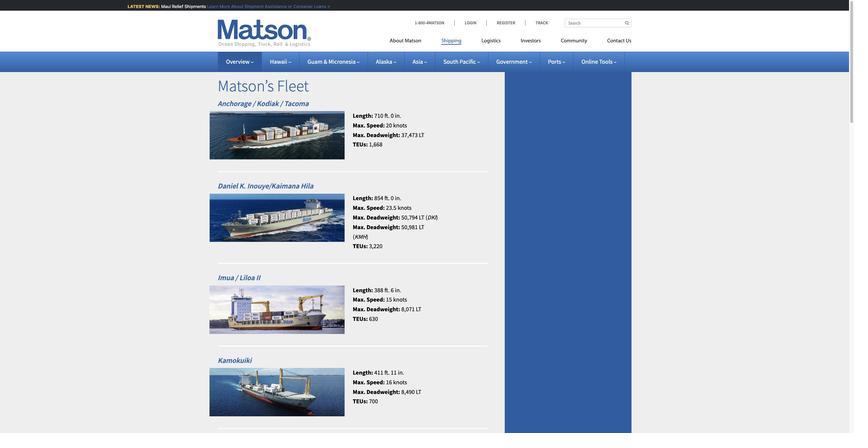 Task type: vqa. For each thing, say whether or not it's contained in the screenshot.
TEUs: inside the The Length: 411 Ft. 11 In. Max. Speed: 16 Knots Max. Deadweight: 8,490 Lt Teus: 700
yes



Task type: describe. For each thing, give the bounding box(es) containing it.
learn more about shipment assistance or container loans > link
[[206, 4, 329, 9]]

ft. for 388
[[385, 286, 390, 294]]

logistics
[[482, 38, 501, 44]]

knots for 37,473
[[393, 121, 407, 129]]

kmh ) teus: 3,220
[[353, 233, 383, 250]]

Search search field
[[565, 19, 632, 27]]

contact us
[[607, 38, 632, 44]]

search image
[[625, 21, 629, 25]]

imua loaded with matson containers image
[[209, 286, 345, 334]]

track link
[[525, 20, 548, 26]]

knots for 8,071
[[393, 296, 407, 303]]

ports
[[548, 58, 561, 65]]

8,490
[[401, 388, 415, 396]]

teus: for length: 710 ft. 0 in. max. speed: 20 knots max. deadweight: 37,473 lt teus: 1,668
[[353, 141, 368, 148]]

online tools
[[582, 58, 613, 65]]

0 horizontal spatial about
[[230, 4, 242, 9]]

us
[[626, 38, 632, 44]]

blue matson logo with ocean, shipping, truck, rail and logistics written beneath it. image
[[218, 20, 311, 47]]

&
[[324, 58, 327, 65]]

6
[[391, 286, 394, 294]]

dki matson's new ship image
[[209, 194, 345, 242]]

630
[[369, 315, 378, 323]]

anchorage
[[218, 99, 251, 108]]

shipment
[[243, 4, 262, 9]]

/ for kodiak
[[253, 99, 255, 108]]

ft. for 411
[[385, 369, 390, 376]]

fleet
[[277, 76, 309, 96]]

investors
[[521, 38, 541, 44]]

length: for length: 388 ft. 6 in. max. speed: 15 knots max. deadweight: 8,071 lt teus: 630
[[353, 286, 373, 294]]

lt inside the 50,981 lt (
[[419, 223, 425, 231]]

0 for 23.5
[[391, 194, 394, 202]]

15
[[386, 296, 392, 303]]

micronesia
[[329, 58, 356, 65]]

deadweight: for 854
[[367, 214, 400, 221]]

4matson
[[427, 20, 445, 26]]

dki
[[428, 214, 436, 221]]

teus: for length: 411 ft. 11 in. max. speed: 16 knots max. deadweight: 8,490 lt teus: 700
[[353, 398, 368, 405]]

9 max. from the top
[[353, 388, 365, 396]]

investors link
[[511, 35, 551, 49]]

4 max. from the top
[[353, 214, 365, 221]]

3 deadweight: from the top
[[367, 223, 400, 231]]

50,794
[[401, 214, 418, 221]]

online tools link
[[582, 58, 617, 65]]

700
[[369, 398, 378, 405]]

deadweight: for 388
[[367, 305, 400, 313]]

8,071
[[401, 305, 415, 313]]

about inside top menu navigation
[[390, 38, 404, 44]]

matson's fleet
[[218, 76, 309, 96]]

2 horizontal spatial /
[[280, 99, 283, 108]]

kodiak
[[257, 99, 279, 108]]

710
[[374, 112, 383, 119]]

in. for 23.5
[[395, 194, 401, 202]]

guam
[[308, 58, 323, 65]]

south pacific link
[[444, 58, 480, 65]]

hila
[[301, 181, 313, 191]]

ii
[[256, 273, 260, 282]]

lt for length: 388 ft. 6 in. max. speed: 15 knots max. deadweight: 8,071 lt teus: 630
[[416, 305, 422, 313]]

shipping link
[[432, 35, 472, 49]]

logistics link
[[472, 35, 511, 49]]

1 max. from the top
[[353, 121, 365, 129]]

overview link
[[226, 58, 254, 65]]

container
[[292, 4, 312, 9]]

community link
[[551, 35, 597, 49]]

5 max. from the top
[[353, 223, 365, 231]]

length: for length: 854 ft. 0 in. max. speed: 23.5 knots max. deadweight: 50,794 lt ( dki ) max. deadweight:
[[353, 194, 373, 202]]

in. for 15
[[395, 286, 401, 294]]

anchorage / kodiak / tacoma
[[218, 99, 309, 108]]

overview
[[226, 58, 250, 65]]

( inside length: 854 ft. 0 in. max. speed: 23.5 knots max. deadweight: 50,794 lt ( dki ) max. deadweight:
[[426, 214, 428, 221]]

length: 388 ft. 6 in. max. speed: 15 knots max. deadweight: 8,071 lt teus: 630
[[353, 286, 422, 323]]

11
[[391, 369, 397, 376]]

inouye/kaimana
[[247, 181, 299, 191]]

speed: for 710
[[367, 121, 385, 129]]

daniel k. inouye/kaimana hila
[[218, 181, 313, 191]]

alaska
[[376, 58, 392, 65]]

government link
[[497, 58, 532, 65]]

7 max. from the top
[[353, 305, 365, 313]]

imua / liloa ii
[[218, 273, 260, 282]]

ft. for 710
[[385, 112, 390, 119]]

2 max. from the top
[[353, 131, 365, 139]]

deadweight: for 710
[[367, 131, 400, 139]]

ports link
[[548, 58, 565, 65]]

length: for length: 710 ft. 0 in. max. speed: 20 knots max. deadweight: 37,473 lt teus: 1,668
[[353, 112, 373, 119]]

23.5
[[386, 204, 397, 212]]

0 for 20
[[391, 112, 394, 119]]

length: 854 ft. 0 in. max. speed: 23.5 knots max. deadweight: 50,794 lt ( dki ) max. deadweight:
[[353, 194, 438, 231]]

ft. for 854
[[385, 194, 390, 202]]

teus: for length: 388 ft. 6 in. max. speed: 15 knots max. deadweight: 8,071 lt teus: 630
[[353, 315, 368, 323]]

1,668
[[369, 141, 383, 148]]

tacoma
[[284, 99, 309, 108]]

388
[[374, 286, 383, 294]]

more
[[218, 4, 229, 9]]



Task type: locate. For each thing, give the bounding box(es) containing it.
in. inside length: 854 ft. 0 in. max. speed: 23.5 knots max. deadweight: 50,794 lt ( dki ) max. deadweight:
[[395, 194, 401, 202]]

0 inside length: 854 ft. 0 in. max. speed: 23.5 knots max. deadweight: 50,794 lt ( dki ) max. deadweight:
[[391, 194, 394, 202]]

1 speed: from the top
[[367, 121, 385, 129]]

length: left 388
[[353, 286, 373, 294]]

lt right 8,490
[[416, 388, 422, 396]]

in. for 16
[[398, 369, 404, 376]]

knots right 16
[[393, 378, 407, 386]]

shipments
[[183, 4, 205, 9]]

hawaii link
[[270, 58, 291, 65]]

3 ft. from the top
[[385, 286, 390, 294]]

teus: left 700
[[353, 398, 368, 405]]

register
[[497, 20, 515, 26]]

1 teus: from the top
[[353, 141, 368, 148]]

knots
[[393, 121, 407, 129], [398, 204, 412, 212], [393, 296, 407, 303], [393, 378, 407, 386]]

about matson link
[[390, 35, 432, 49]]

0 up 23.5
[[391, 194, 394, 202]]

asia
[[413, 58, 423, 65]]

speed: for 854
[[367, 204, 385, 212]]

in. right 11
[[398, 369, 404, 376]]

deadweight: inside length: 710 ft. 0 in. max. speed: 20 knots max. deadweight: 37,473 lt teus: 1,668
[[367, 131, 400, 139]]

ft. left 11
[[385, 369, 390, 376]]

2 length: from the top
[[353, 194, 373, 202]]

lt inside length: 854 ft. 0 in. max. speed: 23.5 knots max. deadweight: 50,794 lt ( dki ) max. deadweight:
[[419, 214, 425, 221]]

matson's
[[218, 76, 274, 96]]

guam & micronesia
[[308, 58, 356, 65]]

teus:
[[353, 141, 368, 148], [353, 242, 368, 250], [353, 315, 368, 323], [353, 398, 368, 405]]

3 length: from the top
[[353, 286, 373, 294]]

k.
[[239, 181, 246, 191]]

teus: left "630"
[[353, 315, 368, 323]]

length: 710 ft. 0 in. max. speed: 20 knots max. deadweight: 37,473 lt teus: 1,668
[[353, 112, 425, 148]]

about left matson
[[390, 38, 404, 44]]

community
[[561, 38, 587, 44]]

0 horizontal spatial /
[[235, 273, 238, 282]]

latest news: maui relief shipments learn more about shipment assistance or container loans >
[[126, 4, 329, 9]]

knots right 15 at the left bottom
[[393, 296, 407, 303]]

track
[[536, 20, 548, 26]]

login link
[[455, 20, 487, 26]]

ft. left 6
[[385, 286, 390, 294]]

1 horizontal spatial (
[[426, 214, 428, 221]]

maui
[[160, 4, 170, 9]]

16
[[386, 378, 392, 386]]

speed: for 411
[[367, 378, 385, 386]]

contact
[[607, 38, 625, 44]]

1 horizontal spatial about
[[390, 38, 404, 44]]

speed: inside length: 710 ft. 0 in. max. speed: 20 knots max. deadweight: 37,473 lt teus: 1,668
[[367, 121, 385, 129]]

kmh
[[355, 233, 366, 240]]

deadweight:
[[367, 131, 400, 139], [367, 214, 400, 221], [367, 223, 400, 231], [367, 305, 400, 313], [367, 388, 400, 396]]

news:
[[144, 4, 159, 9]]

0 inside length: 710 ft. 0 in. max. speed: 20 knots max. deadweight: 37,473 lt teus: 1,668
[[391, 112, 394, 119]]

in. right 6
[[395, 286, 401, 294]]

lt inside length: 710 ft. 0 in. max. speed: 20 knots max. deadweight: 37,473 lt teus: 1,668
[[419, 131, 425, 139]]

0 up 20
[[391, 112, 394, 119]]

0 vertical spatial (
[[426, 214, 428, 221]]

2 speed: from the top
[[367, 204, 385, 212]]

knots for 50,794
[[398, 204, 412, 212]]

speed: inside "length: 388 ft. 6 in. max. speed: 15 knots max. deadweight: 8,071 lt teus: 630"
[[367, 296, 385, 303]]

lt inside "length: 388 ft. 6 in. max. speed: 15 knots max. deadweight: 8,071 lt teus: 630"
[[416, 305, 422, 313]]

knots inside length: 710 ft. 0 in. max. speed: 20 knots max. deadweight: 37,473 lt teus: 1,668
[[393, 121, 407, 129]]

section
[[496, 61, 640, 433]]

0
[[391, 112, 394, 119], [391, 194, 394, 202]]

4 deadweight: from the top
[[367, 305, 400, 313]]

4 ft. from the top
[[385, 369, 390, 376]]

kamokuiki
[[218, 356, 252, 365]]

2 teus: from the top
[[353, 242, 368, 250]]

login
[[465, 20, 477, 26]]

about right more
[[230, 4, 242, 9]]

800-
[[418, 20, 427, 26]]

4 speed: from the top
[[367, 378, 385, 386]]

3,220
[[369, 242, 383, 250]]

deadweight: down 16
[[367, 388, 400, 396]]

6 max. from the top
[[353, 296, 365, 303]]

/ left "kodiak"
[[253, 99, 255, 108]]

lt for length: 710 ft. 0 in. max. speed: 20 knots max. deadweight: 37,473 lt teus: 1,668
[[419, 131, 425, 139]]

ft.
[[385, 112, 390, 119], [385, 194, 390, 202], [385, 286, 390, 294], [385, 369, 390, 376]]

daniel
[[218, 181, 238, 191]]

/
[[253, 99, 255, 108], [280, 99, 283, 108], [235, 273, 238, 282]]

length: inside length: 854 ft. 0 in. max. speed: 23.5 knots max. deadweight: 50,794 lt ( dki ) max. deadweight:
[[353, 194, 373, 202]]

(
[[426, 214, 428, 221], [353, 233, 355, 240]]

alaska link
[[376, 58, 396, 65]]

lt for length: 854 ft. 0 in. max. speed: 23.5 knots max. deadweight: 50,794 lt ( dki ) max. deadweight:
[[419, 214, 425, 221]]

1 length: from the top
[[353, 112, 373, 119]]

ft. inside length: 710 ft. 0 in. max. speed: 20 knots max. deadweight: 37,473 lt teus: 1,668
[[385, 112, 390, 119]]

ft. inside length: 411 ft. 11 in. max. speed: 16 knots max. deadweight: 8,490 lt teus: 700
[[385, 369, 390, 376]]

0 horizontal spatial (
[[353, 233, 355, 240]]

about
[[230, 4, 242, 9], [390, 38, 404, 44]]

speed: down 388
[[367, 296, 385, 303]]

pacific
[[460, 58, 476, 65]]

2 ft. from the top
[[385, 194, 390, 202]]

imua
[[218, 273, 234, 282]]

0 vertical spatial about
[[230, 4, 242, 9]]

knots up 50,794
[[398, 204, 412, 212]]

lt inside length: 411 ft. 11 in. max. speed: 16 knots max. deadweight: 8,490 lt teus: 700
[[416, 388, 422, 396]]

854
[[374, 194, 383, 202]]

1-800-4matson link
[[415, 20, 455, 26]]

length: left 710 on the left top
[[353, 112, 373, 119]]

speed: for 388
[[367, 296, 385, 303]]

in. right 710 on the left top
[[395, 112, 401, 119]]

speed: inside length: 411 ft. 11 in. max. speed: 16 knots max. deadweight: 8,490 lt teus: 700
[[367, 378, 385, 386]]

lt right 37,473
[[419, 131, 425, 139]]

length: left 411
[[353, 369, 373, 376]]

ft. right 854
[[385, 194, 390, 202]]

2 deadweight: from the top
[[367, 214, 400, 221]]

>
[[326, 4, 329, 9]]

speed: down 710 on the left top
[[367, 121, 385, 129]]

teus: inside length: 710 ft. 0 in. max. speed: 20 knots max. deadweight: 37,473 lt teus: 1,668
[[353, 141, 368, 148]]

south pacific
[[444, 58, 476, 65]]

in. up 23.5
[[395, 194, 401, 202]]

1 vertical spatial about
[[390, 38, 404, 44]]

learn
[[206, 4, 217, 9]]

/ left liloa
[[235, 273, 238, 282]]

tools
[[599, 58, 613, 65]]

None search field
[[565, 19, 632, 27]]

( inside the 50,981 lt (
[[353, 233, 355, 240]]

lt for length: 411 ft. 11 in. max. speed: 16 knots max. deadweight: 8,490 lt teus: 700
[[416, 388, 422, 396]]

government
[[497, 58, 528, 65]]

length: for length: 411 ft. 11 in. max. speed: 16 knots max. deadweight: 8,490 lt teus: 700
[[353, 369, 373, 376]]

knots for 8,490
[[393, 378, 407, 386]]

) inside length: 854 ft. 0 in. max. speed: 23.5 knots max. deadweight: 50,794 lt ( dki ) max. deadweight:
[[436, 214, 438, 221]]

1 horizontal spatial )
[[436, 214, 438, 221]]

1-
[[415, 20, 418, 26]]

assistance
[[264, 4, 286, 9]]

length:
[[353, 112, 373, 119], [353, 194, 373, 202], [353, 286, 373, 294], [353, 369, 373, 376]]

in. inside length: 411 ft. 11 in. max. speed: 16 knots max. deadweight: 8,490 lt teus: 700
[[398, 369, 404, 376]]

4 length: from the top
[[353, 369, 373, 376]]

matson
[[405, 38, 422, 44]]

3 max. from the top
[[353, 204, 365, 212]]

knots inside "length: 388 ft. 6 in. max. speed: 15 knots max. deadweight: 8,071 lt teus: 630"
[[393, 296, 407, 303]]

shipping
[[442, 38, 462, 44]]

411
[[374, 369, 383, 376]]

guam & micronesia link
[[308, 58, 360, 65]]

deadweight: up 3,220
[[367, 223, 400, 231]]

max.
[[353, 121, 365, 129], [353, 131, 365, 139], [353, 204, 365, 212], [353, 214, 365, 221], [353, 223, 365, 231], [353, 296, 365, 303], [353, 305, 365, 313], [353, 378, 365, 386], [353, 388, 365, 396]]

1 ft. from the top
[[385, 112, 390, 119]]

or
[[287, 4, 291, 9]]

length: inside length: 710 ft. 0 in. max. speed: 20 knots max. deadweight: 37,473 lt teus: 1,668
[[353, 112, 373, 119]]

1 0 from the top
[[391, 112, 394, 119]]

length: left 854
[[353, 194, 373, 202]]

1 vertical spatial (
[[353, 233, 355, 240]]

8 max. from the top
[[353, 378, 365, 386]]

5 deadweight: from the top
[[367, 388, 400, 396]]

length: 411 ft. 11 in. max. speed: 16 knots max. deadweight: 8,490 lt teus: 700
[[353, 369, 422, 405]]

lt right 8,071
[[416, 305, 422, 313]]

3 teus: from the top
[[353, 315, 368, 323]]

/ for liloa
[[235, 273, 238, 282]]

lt left dki
[[419, 214, 425, 221]]

loans
[[313, 4, 325, 9]]

speed: down 411
[[367, 378, 385, 386]]

lt right the 50,981
[[419, 223, 425, 231]]

deadweight: down 15 at the left bottom
[[367, 305, 400, 313]]

ft. right 710 on the left top
[[385, 112, 390, 119]]

1 vertical spatial 0
[[391, 194, 394, 202]]

3 speed: from the top
[[367, 296, 385, 303]]

teus: inside kmh ) teus: 3,220
[[353, 242, 368, 250]]

1 deadweight: from the top
[[367, 131, 400, 139]]

in. inside length: 710 ft. 0 in. max. speed: 20 knots max. deadweight: 37,473 lt teus: 1,668
[[395, 112, 401, 119]]

deadweight: inside length: 411 ft. 11 in. max. speed: 16 knots max. deadweight: 8,490 lt teus: 700
[[367, 388, 400, 396]]

in. for 20
[[395, 112, 401, 119]]

0 horizontal spatial )
[[366, 233, 368, 240]]

2 0 from the top
[[391, 194, 394, 202]]

hawaii
[[270, 58, 287, 65]]

latest
[[126, 4, 143, 9]]

deadweight: down 23.5
[[367, 214, 400, 221]]

/ right "kodiak"
[[280, 99, 283, 108]]

0 vertical spatial 0
[[391, 112, 394, 119]]

20
[[386, 121, 392, 129]]

speed: down 854
[[367, 204, 385, 212]]

37,473
[[401, 131, 418, 139]]

0 vertical spatial )
[[436, 214, 438, 221]]

teus: left 1,668 at the top left of the page
[[353, 141, 368, 148]]

deadweight: inside "length: 388 ft. 6 in. max. speed: 15 knots max. deadweight: 8,071 lt teus: 630"
[[367, 305, 400, 313]]

top menu navigation
[[390, 35, 632, 49]]

in. inside "length: 388 ft. 6 in. max. speed: 15 knots max. deadweight: 8,071 lt teus: 630"
[[395, 286, 401, 294]]

liloa
[[239, 273, 255, 282]]

register link
[[487, 20, 525, 26]]

asia link
[[413, 58, 427, 65]]

teus: inside "length: 388 ft. 6 in. max. speed: 15 knots max. deadweight: 8,071 lt teus: 630"
[[353, 315, 368, 323]]

ft. inside "length: 388 ft. 6 in. max. speed: 15 knots max. deadweight: 8,071 lt teus: 630"
[[385, 286, 390, 294]]

contact us link
[[597, 35, 632, 49]]

knots right 20
[[393, 121, 407, 129]]

deadweight: down 20
[[367, 131, 400, 139]]

speed: inside length: 854 ft. 0 in. max. speed: 23.5 knots max. deadweight: 50,794 lt ( dki ) max. deadweight:
[[367, 204, 385, 212]]

south
[[444, 58, 459, 65]]

ft. inside length: 854 ft. 0 in. max. speed: 23.5 knots max. deadweight: 50,794 lt ( dki ) max. deadweight:
[[385, 194, 390, 202]]

about matson
[[390, 38, 422, 44]]

length: inside length: 411 ft. 11 in. max. speed: 16 knots max. deadweight: 8,490 lt teus: 700
[[353, 369, 373, 376]]

4 teus: from the top
[[353, 398, 368, 405]]

knots inside length: 411 ft. 11 in. max. speed: 16 knots max. deadweight: 8,490 lt teus: 700
[[393, 378, 407, 386]]

teus: down kmh
[[353, 242, 368, 250]]

50,981
[[401, 223, 418, 231]]

) inside kmh ) teus: 3,220
[[366, 233, 368, 240]]

length: inside "length: 388 ft. 6 in. max. speed: 15 knots max. deadweight: 8,071 lt teus: 630"
[[353, 286, 373, 294]]

1 vertical spatial )
[[366, 233, 368, 240]]

1 horizontal spatial /
[[253, 99, 255, 108]]

1-800-4matson
[[415, 20, 445, 26]]

deadweight: for 411
[[367, 388, 400, 396]]

online
[[582, 58, 598, 65]]

lt
[[419, 131, 425, 139], [419, 214, 425, 221], [419, 223, 425, 231], [416, 305, 422, 313], [416, 388, 422, 396]]

knots inside length: 854 ft. 0 in. max. speed: 23.5 knots max. deadweight: 50,794 lt ( dki ) max. deadweight:
[[398, 204, 412, 212]]

teus: inside length: 411 ft. 11 in. max. speed: 16 knots max. deadweight: 8,490 lt teus: 700
[[353, 398, 368, 405]]



